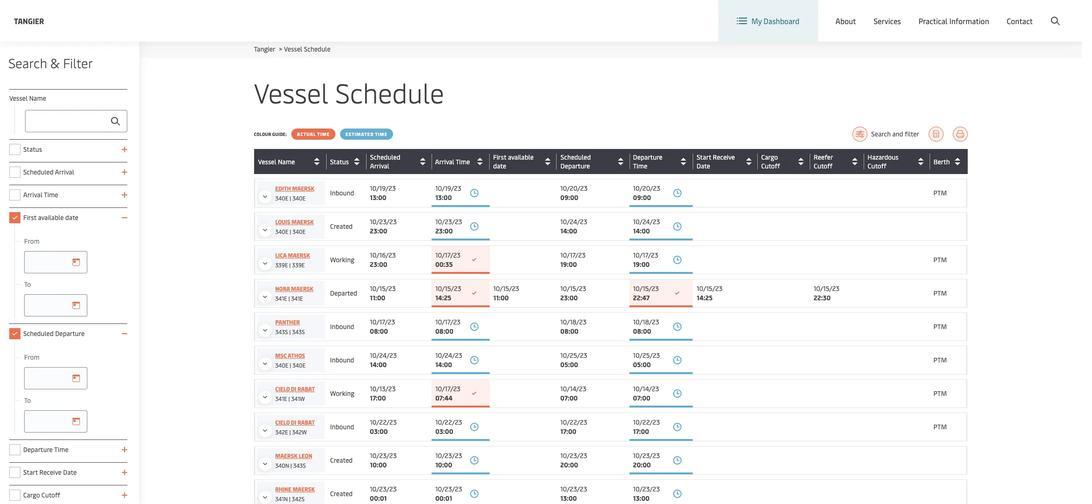 Task type: vqa. For each thing, say whether or not it's contained in the screenshot.
| in cielo di rabat 341e | 341w
yes



Task type: describe. For each thing, give the bounding box(es) containing it.
4 10/22/23 from the left
[[633, 418, 660, 427]]

2 horizontal spatial 17:00
[[633, 428, 649, 436]]

maersk for 10/15/23 11:00
[[291, 285, 313, 293]]

louis maersk 340e | 340e
[[275, 218, 314, 236]]

To text field
[[24, 411, 87, 433]]

from text field for departure
[[24, 368, 87, 390]]

location
[[845, 8, 873, 19]]

2 08:00 from the left
[[435, 327, 454, 336]]

1 10/25/23 05:00 from the left
[[560, 351, 587, 369]]

340e down the msc
[[275, 362, 288, 369]]

1 10/14/23 07:00 from the left
[[560, 385, 587, 403]]

nora
[[275, 285, 290, 293]]

practical
[[919, 16, 948, 26]]

rabat for inbound
[[298, 419, 315, 427]]

from text field for available
[[24, 251, 87, 274]]

maersk for 10/23/23 23:00
[[292, 218, 314, 226]]

2 10/22/23 17:00 from the left
[[633, 418, 660, 436]]

| for 10/15/23 11:00
[[289, 295, 290, 303]]

2 10/19/23 from the left
[[435, 184, 461, 193]]

2 19:00 from the left
[[633, 260, 650, 269]]

| inside panther 343s | 343s
[[289, 329, 291, 336]]

practical information
[[919, 16, 989, 26]]

2 14:25 from the left
[[697, 294, 713, 303]]

information
[[950, 16, 989, 26]]

2 10/23/23 20:00 from the left
[[633, 452, 660, 470]]

2 10/23/23 00:01 from the left
[[435, 485, 462, 503]]

search for search and filter
[[871, 130, 891, 138]]

inbound for 13:00
[[330, 189, 354, 198]]

1 08:00 from the left
[[370, 327, 388, 336]]

time for actual time
[[317, 131, 330, 138]]

cielo di rabat 341e | 341w
[[275, 386, 315, 403]]

07:44
[[435, 394, 453, 403]]

global menu
[[903, 9, 945, 19]]

filter
[[905, 130, 919, 138]]

tangier > vessel schedule
[[254, 45, 331, 53]]

2 10/17/23 08:00 from the left
[[435, 318, 461, 336]]

2 10/14/23 07:00 from the left
[[633, 385, 659, 403]]

2 10/15/23 14:25 from the left
[[697, 284, 723, 303]]

working for 23:00
[[330, 256, 354, 264]]

1 10/19/23 13:00 from the left
[[370, 184, 396, 202]]

1 339e from the left
[[275, 262, 288, 269]]

2 10/25/23 from the left
[[633, 351, 660, 360]]

2 339e from the left
[[292, 262, 305, 269]]

2 10/20/23 09:00 from the left
[[633, 184, 660, 202]]

actual
[[297, 131, 316, 138]]

6 10/15/23 from the left
[[697, 284, 723, 293]]

1 10/15/23 14:25 from the left
[[435, 284, 461, 303]]

7 10/15/23 from the left
[[814, 284, 840, 293]]

341e up the panther
[[291, 295, 303, 303]]

341n
[[275, 496, 288, 503]]

/
[[1009, 9, 1012, 19]]

1 10:00 from the left
[[370, 461, 387, 470]]

2 10/22/23 from the left
[[435, 418, 462, 427]]

guide:
[[272, 131, 287, 138]]

&
[[50, 54, 60, 72]]

lica maersk 339e | 339e
[[275, 252, 310, 269]]

created for 23:00
[[330, 222, 353, 231]]

0 horizontal spatial schedule
[[304, 45, 331, 53]]

1 10/23/23 00:01 from the left
[[370, 485, 397, 503]]

leon
[[299, 453, 312, 460]]

340n
[[275, 462, 289, 470]]

cielo for working
[[275, 386, 290, 393]]

my
[[752, 16, 762, 26]]

1 10/15/23 from the left
[[370, 284, 396, 293]]

2 10/25/23 05:00 from the left
[[633, 351, 660, 369]]

10/15/23 22:30
[[814, 284, 840, 303]]

10/15/23 22:47
[[633, 284, 659, 303]]

2 10/23/23 13:00 from the left
[[633, 485, 660, 503]]

about button
[[836, 0, 856, 42]]

1 10/23/23 13:00 from the left
[[560, 485, 587, 503]]

login / create account link
[[972, 0, 1065, 27]]

340e down edith
[[275, 195, 288, 202]]

1 19:00 from the left
[[560, 260, 577, 269]]

maersk inside maersk leon 340n | 343s
[[275, 453, 298, 460]]

menu
[[926, 9, 945, 19]]

time for estimated time
[[375, 131, 388, 138]]

ptm for 10/22/23
[[934, 423, 947, 432]]

actual time
[[297, 131, 330, 138]]

1 00:01 from the left
[[370, 494, 387, 503]]

maersk leon 340n | 343s
[[275, 453, 312, 470]]

my dashboard button
[[737, 0, 800, 42]]

340e down 'louis'
[[275, 228, 288, 236]]

2 11:00 from the left
[[493, 294, 509, 303]]

1 07:00 from the left
[[560, 394, 578, 403]]

dashboard
[[764, 16, 800, 26]]

3 10/22/23 from the left
[[560, 418, 587, 427]]

2 10/15/23 from the left
[[435, 284, 461, 293]]

working for 17:00
[[330, 389, 354, 398]]

5 10/15/23 from the left
[[633, 284, 659, 293]]

2 10/20/23 from the left
[[633, 184, 660, 193]]

| for 10/19/23 13:00
[[290, 195, 291, 202]]

created for 10:00
[[330, 456, 353, 465]]

search & filter
[[8, 54, 93, 72]]

17:00 inside 10/13/23 17:00
[[370, 394, 386, 403]]

1 horizontal spatial 17:00
[[560, 428, 577, 436]]

00:35
[[435, 260, 453, 269]]

athos
[[288, 352, 305, 360]]

di for working
[[291, 386, 296, 393]]

from for scheduled
[[24, 353, 40, 362]]

msc athos 340e | 340e
[[275, 352, 306, 369]]

342w
[[292, 429, 307, 436]]

vessel schedule
[[254, 74, 444, 111]]

about
[[836, 16, 856, 26]]

and
[[893, 130, 903, 138]]

1 10/23/23 10:00 from the left
[[370, 452, 397, 470]]

10/13/23 17:00
[[370, 385, 396, 403]]

342s
[[292, 496, 305, 503]]

340e up lica maersk 339e | 339e
[[292, 228, 306, 236]]

| inside cielo di rabat 341e | 341w
[[289, 395, 290, 403]]

10/17/23 07:44
[[435, 385, 461, 403]]

2 05:00 from the left
[[633, 361, 651, 369]]

342e
[[275, 429, 288, 436]]

1 10/20/23 09:00 from the left
[[560, 184, 588, 202]]

switch location
[[821, 8, 873, 19]]

edith
[[275, 185, 291, 192]]

tangier for tangier > vessel schedule
[[254, 45, 275, 53]]

| for 10/24/23 14:00
[[290, 362, 291, 369]]

my dashboard
[[752, 16, 800, 26]]

search and filter button
[[853, 127, 919, 142]]

colour guide:
[[254, 131, 287, 138]]

global
[[903, 9, 925, 19]]

msc
[[275, 352, 287, 360]]

rhine
[[275, 486, 291, 494]]

create
[[1014, 9, 1036, 19]]

1 11:00 from the left
[[370, 294, 385, 303]]

search for search & filter
[[8, 54, 47, 72]]

maersk for 10/19/23 13:00
[[292, 185, 314, 192]]

contact button
[[1007, 0, 1033, 42]]

0 vertical spatial tangier link
[[14, 15, 44, 27]]

panther 343s | 343s
[[275, 319, 305, 336]]

filter
[[63, 54, 93, 72]]

ptm for 10/14/23
[[934, 389, 947, 398]]

10/16/23 23:00
[[370, 251, 396, 269]]

1 horizontal spatial schedule
[[335, 74, 444, 111]]

| inside cielo di rabat 342e | 342w
[[289, 429, 291, 436]]

4 10/15/23 from the left
[[560, 284, 586, 293]]

colour
[[254, 131, 271, 138]]

1 10/22/23 from the left
[[370, 418, 397, 427]]



Task type: locate. For each thing, give the bounding box(es) containing it.
1 horizontal spatial 10/23/23 20:00
[[633, 452, 660, 470]]

1 05:00 from the left
[[560, 361, 578, 369]]

339e up nora maersk 341e | 341e
[[292, 262, 305, 269]]

| inside rhine maersk 341n | 342s
[[289, 496, 291, 503]]

10/23/23 23:00 up 10/16/23
[[370, 217, 397, 236]]

| for 10/16/23 23:00
[[289, 262, 291, 269]]

1 cielo from the top
[[275, 386, 290, 393]]

| inside lica maersk 339e | 339e
[[289, 262, 291, 269]]

10/15/23 11:00
[[370, 284, 396, 303], [493, 284, 519, 303]]

2 20:00 from the left
[[633, 461, 651, 470]]

1 vertical spatial from
[[24, 353, 40, 362]]

10:00
[[370, 461, 387, 470], [435, 461, 452, 470]]

1 horizontal spatial 10/22/23 03:00
[[435, 418, 462, 436]]

10/23/23 23:00 up "10/17/23 00:35"
[[435, 217, 462, 236]]

1 horizontal spatial 00:01
[[435, 494, 452, 503]]

to for scheduled departure
[[24, 396, 31, 405]]

0 horizontal spatial 10/25/23
[[560, 351, 587, 360]]

cielo for inbound
[[275, 419, 290, 427]]

1 to from the top
[[24, 280, 31, 289]]

| for 10/23/23 10:00
[[291, 462, 292, 470]]

2 10/19/23 13:00 from the left
[[435, 184, 461, 202]]

time right actual
[[317, 131, 330, 138]]

0 horizontal spatial 10/22/23 17:00
[[560, 418, 587, 436]]

341e inside cielo di rabat 341e | 341w
[[275, 395, 287, 403]]

2 ptm from the top
[[934, 256, 947, 264]]

0 horizontal spatial 10/14/23 07:00
[[560, 385, 587, 403]]

None checkbox
[[9, 167, 20, 178], [9, 190, 20, 201], [9, 467, 20, 479], [9, 167, 20, 178], [9, 190, 20, 201], [9, 467, 20, 479]]

schedule
[[304, 45, 331, 53], [335, 74, 444, 111]]

0 horizontal spatial 10/20/23
[[560, 184, 588, 193]]

339e down lica
[[275, 262, 288, 269]]

time
[[317, 131, 330, 138], [375, 131, 388, 138]]

rhine maersk 341n | 342s
[[275, 486, 315, 503]]

1 ptm from the top
[[934, 189, 947, 198]]

| down athos
[[290, 362, 291, 369]]

05:00
[[560, 361, 578, 369], [633, 361, 651, 369]]

2 10/23/23 23:00 from the left
[[435, 217, 462, 236]]

date
[[493, 162, 506, 171], [493, 162, 506, 171], [65, 213, 78, 222]]

0 vertical spatial to
[[24, 280, 31, 289]]

10/22/23 03:00 down 07:44
[[435, 418, 462, 436]]

tangier link
[[14, 15, 44, 27], [254, 45, 275, 53]]

2 cielo from the top
[[275, 419, 290, 427]]

search left and on the top of the page
[[871, 130, 891, 138]]

| left 341w
[[289, 395, 290, 403]]

From text field
[[24, 251, 87, 274], [24, 368, 87, 390]]

3 inbound from the top
[[330, 356, 354, 365]]

date
[[697, 162, 710, 171], [697, 162, 710, 171], [63, 468, 77, 477]]

to up to text field
[[24, 396, 31, 405]]

3 created from the top
[[330, 490, 353, 499]]

search and filter
[[871, 130, 919, 138]]

| inside nora maersk 341e | 341e
[[289, 295, 290, 303]]

1 10/15/23 11:00 from the left
[[370, 284, 396, 303]]

10/18/23 08:00
[[560, 318, 587, 336], [633, 318, 659, 336]]

maersk for 10/23/23 00:01
[[293, 486, 315, 494]]

10/17/23 19:00 up 10/15/23 23:00 at the right of page
[[560, 251, 586, 269]]

10/16/23
[[370, 251, 396, 260]]

03:00 down 10/13/23 17:00
[[370, 428, 388, 436]]

departure time
[[633, 153, 663, 171], [633, 153, 663, 171], [23, 446, 68, 454]]

1 vertical spatial to
[[24, 396, 31, 405]]

| down the nora
[[289, 295, 290, 303]]

ptm for 10/20/23
[[934, 189, 947, 198]]

2 created from the top
[[330, 456, 353, 465]]

0 horizontal spatial 10/15/23 11:00
[[370, 284, 396, 303]]

10/23/23 23:00
[[370, 217, 397, 236], [435, 217, 462, 236]]

cielo down msc athos 340e | 340e
[[275, 386, 290, 393]]

1 vertical spatial cielo
[[275, 419, 290, 427]]

10/18/23 down 10/15/23 23:00 at the right of page
[[560, 318, 587, 327]]

di inside cielo di rabat 342e | 342w
[[291, 419, 296, 427]]

None text field
[[25, 110, 127, 132]]

17:00
[[370, 394, 386, 403], [560, 428, 577, 436], [633, 428, 649, 436]]

0 horizontal spatial 10/22/23 03:00
[[370, 418, 397, 436]]

1 horizontal spatial 339e
[[292, 262, 305, 269]]

| for 10/23/23 23:00
[[290, 228, 291, 236]]

maersk right edith
[[292, 185, 314, 192]]

0 horizontal spatial 09:00
[[560, 193, 579, 202]]

10/18/23 08:00 down 10/15/23 23:00 at the right of page
[[560, 318, 587, 336]]

10/17/23 19:00 up 10/15/23 22:47
[[633, 251, 658, 269]]

2 00:01 from the left
[[435, 494, 452, 503]]

10/19/23
[[370, 184, 396, 193], [435, 184, 461, 193]]

| inside edith maersk 340e | 340e
[[290, 195, 291, 202]]

1 horizontal spatial 05:00
[[633, 361, 651, 369]]

1 horizontal spatial 10/25/23 05:00
[[633, 351, 660, 369]]

ptm for 10/25/23
[[934, 356, 947, 365]]

di inside cielo di rabat 341e | 341w
[[291, 386, 296, 393]]

1 10/18/23 from the left
[[560, 318, 587, 327]]

1 horizontal spatial 10/14/23 07:00
[[633, 385, 659, 403]]

edith maersk 340e | 340e
[[275, 185, 314, 202]]

1 horizontal spatial 10/20/23 09:00
[[633, 184, 660, 202]]

reefer cutoff button
[[814, 153, 862, 171], [814, 153, 862, 171]]

10/18/23 down 22:47
[[633, 318, 659, 327]]

maersk right 'louis'
[[292, 218, 314, 226]]

0 vertical spatial search
[[8, 54, 47, 72]]

1 horizontal spatial 14:25
[[697, 294, 713, 303]]

2 10/18/23 from the left
[[633, 318, 659, 327]]

1 horizontal spatial 10:00
[[435, 461, 452, 470]]

status button
[[330, 154, 364, 169], [330, 154, 364, 169]]

2 03:00 from the left
[[435, 428, 453, 436]]

login
[[990, 9, 1008, 19]]

10/19/23 13:00
[[370, 184, 396, 202], [435, 184, 461, 202]]

| inside maersk leon 340n | 343s
[[291, 462, 292, 470]]

0 horizontal spatial search
[[8, 54, 47, 72]]

22:47
[[633, 294, 650, 303]]

1 from from the top
[[24, 237, 40, 246]]

1 horizontal spatial 10/19/23 13:00
[[435, 184, 461, 202]]

vessel name button
[[258, 154, 324, 169], [258, 154, 324, 169]]

tangier for tangier
[[14, 16, 44, 26]]

0 horizontal spatial 17:00
[[370, 394, 386, 403]]

2 rabat from the top
[[298, 419, 315, 427]]

| down the panther
[[289, 329, 291, 336]]

340e
[[275, 195, 288, 202], [292, 195, 306, 202], [275, 228, 288, 236], [292, 228, 306, 236], [275, 362, 288, 369], [292, 362, 306, 369]]

contact
[[1007, 16, 1033, 26]]

0 horizontal spatial 10/15/23 14:25
[[435, 284, 461, 303]]

1 09:00 from the left
[[560, 193, 579, 202]]

vessel name
[[9, 94, 46, 103], [258, 157, 295, 166], [258, 157, 295, 166]]

from text field up to text field
[[24, 368, 87, 390]]

maersk inside rhine maersk 341n | 342s
[[293, 486, 315, 494]]

340e down athos
[[292, 362, 306, 369]]

1 vertical spatial search
[[871, 130, 891, 138]]

1 10/17/23 19:00 from the left
[[560, 251, 586, 269]]

nora maersk 341e | 341e
[[275, 285, 313, 303]]

scheduled arrival
[[370, 153, 400, 171], [370, 153, 400, 171], [23, 168, 74, 177]]

0 horizontal spatial tangier
[[14, 16, 44, 26]]

0 horizontal spatial 10/23/23 00:01
[[370, 485, 397, 503]]

hazardous cutoff button
[[868, 153, 928, 171], [868, 153, 928, 171]]

maersk for 10/16/23 23:00
[[288, 252, 310, 259]]

343s
[[275, 329, 288, 336], [292, 329, 305, 336], [293, 462, 306, 470]]

0 horizontal spatial 10/18/23 08:00
[[560, 318, 587, 336]]

search inside button
[[871, 130, 891, 138]]

2 inbound from the top
[[330, 323, 354, 331]]

0 horizontal spatial 10/23/23 23:00
[[370, 217, 397, 236]]

1 vertical spatial di
[[291, 419, 296, 427]]

services
[[874, 16, 901, 26]]

1 inbound from the top
[[330, 189, 354, 198]]

0 horizontal spatial 10/23/23 20:00
[[560, 452, 587, 470]]

10/14/23
[[560, 385, 587, 394], [633, 385, 659, 394]]

0 horizontal spatial 10/18/23
[[560, 318, 587, 327]]

inbound for 08:00
[[330, 323, 354, 331]]

3 08:00 from the left
[[560, 327, 579, 336]]

2 from from the top
[[24, 353, 40, 362]]

created
[[330, 222, 353, 231], [330, 456, 353, 465], [330, 490, 353, 499]]

1 vertical spatial working
[[330, 389, 354, 398]]

| inside louis maersk 340e | 340e
[[290, 228, 291, 236]]

19:00 up 10/15/23 22:47
[[633, 260, 650, 269]]

0 vertical spatial working
[[330, 256, 354, 264]]

1 horizontal spatial 10/18/23 08:00
[[633, 318, 659, 336]]

estimated time
[[346, 131, 388, 138]]

cargo
[[761, 153, 778, 162], [762, 153, 778, 162], [23, 491, 40, 500]]

working left 10/13/23 17:00
[[330, 389, 354, 398]]

1 10/14/23 from the left
[[560, 385, 587, 394]]

2 10/18/23 08:00 from the left
[[633, 318, 659, 336]]

2 time from the left
[[375, 131, 388, 138]]

departed
[[330, 289, 357, 298]]

1 horizontal spatial 19:00
[[633, 260, 650, 269]]

1 horizontal spatial 10/18/23
[[633, 318, 659, 327]]

1 10/23/23 23:00 from the left
[[370, 217, 397, 236]]

11:00
[[370, 294, 385, 303], [493, 294, 509, 303]]

10/25/23 05:00
[[560, 351, 587, 369], [633, 351, 660, 369]]

None checkbox
[[9, 144, 20, 155], [9, 212, 20, 224], [9, 329, 20, 340], [9, 445, 20, 456], [9, 490, 20, 501], [9, 144, 20, 155], [9, 212, 20, 224], [9, 329, 20, 340], [9, 445, 20, 456], [9, 490, 20, 501]]

4 inbound from the top
[[330, 423, 354, 432]]

login / create account
[[990, 9, 1065, 19]]

1 vertical spatial from text field
[[24, 368, 87, 390]]

1 horizontal spatial 10/23/23 00:01
[[435, 485, 462, 503]]

0 horizontal spatial 339e
[[275, 262, 288, 269]]

rabat inside cielo di rabat 341e | 341w
[[298, 386, 315, 393]]

343s inside maersk leon 340n | 343s
[[293, 462, 306, 470]]

5 ptm from the top
[[934, 356, 947, 365]]

1 horizontal spatial 10/19/23
[[435, 184, 461, 193]]

09:00
[[560, 193, 579, 202], [633, 193, 651, 202]]

1 horizontal spatial 10/15/23 11:00
[[493, 284, 519, 303]]

di for inbound
[[291, 419, 296, 427]]

10/22/23 03:00 down 10/13/23 17:00
[[370, 418, 397, 436]]

1 10/25/23 from the left
[[560, 351, 587, 360]]

1 10/23/23 20:00 from the left
[[560, 452, 587, 470]]

341e
[[275, 295, 287, 303], [291, 295, 303, 303], [275, 395, 287, 403]]

louis
[[275, 218, 290, 226]]

0 horizontal spatial 10/14/23
[[560, 385, 587, 394]]

2 10/14/23 from the left
[[633, 385, 659, 394]]

0 vertical spatial from text field
[[24, 251, 87, 274]]

|
[[290, 195, 291, 202], [290, 228, 291, 236], [289, 262, 291, 269], [289, 295, 290, 303], [289, 329, 291, 336], [290, 362, 291, 369], [289, 395, 290, 403], [289, 429, 291, 436], [291, 462, 292, 470], [289, 496, 291, 503]]

cielo
[[275, 386, 290, 393], [275, 419, 290, 427]]

lica
[[275, 252, 287, 259]]

3 ptm from the top
[[934, 289, 947, 298]]

| inside msc athos 340e | 340e
[[290, 362, 291, 369]]

1 vertical spatial created
[[330, 456, 353, 465]]

1 horizontal spatial 09:00
[[633, 193, 651, 202]]

2 vertical spatial created
[[330, 490, 353, 499]]

| down 'louis'
[[290, 228, 291, 236]]

1 vertical spatial schedule
[[335, 74, 444, 111]]

1 horizontal spatial 10/17/23 08:00
[[435, 318, 461, 336]]

di up 342w
[[291, 419, 296, 427]]

first available date button
[[493, 153, 554, 171], [493, 153, 554, 171]]

340e up louis maersk 340e | 340e at the top of page
[[292, 195, 306, 202]]

1 10/19/23 from the left
[[370, 184, 396, 193]]

0 horizontal spatial 20:00
[[560, 461, 578, 470]]

2 from text field from the top
[[24, 368, 87, 390]]

cargo cutoff
[[761, 153, 780, 171], [762, 153, 780, 171], [23, 491, 60, 500]]

global menu button
[[883, 0, 955, 28]]

0 horizontal spatial 07:00
[[560, 394, 578, 403]]

3 10/15/23 from the left
[[493, 284, 519, 293]]

1 horizontal spatial 03:00
[[435, 428, 453, 436]]

2 10/22/23 03:00 from the left
[[435, 418, 462, 436]]

1 10/22/23 17:00 from the left
[[560, 418, 587, 436]]

cutoff
[[761, 162, 780, 171], [762, 162, 780, 171], [814, 162, 833, 171], [814, 162, 833, 171], [868, 162, 887, 171], [868, 162, 887, 171], [41, 491, 60, 500]]

22:30
[[814, 294, 831, 303]]

4 ptm from the top
[[934, 323, 947, 331]]

341w
[[291, 395, 305, 403]]

ptm for 10/15/23
[[934, 289, 947, 298]]

| right 342e on the left bottom
[[289, 429, 291, 436]]

03:00 down 07:44
[[435, 428, 453, 436]]

0 vertical spatial created
[[330, 222, 353, 231]]

2 10:00 from the left
[[435, 461, 452, 470]]

1 10/17/23 08:00 from the left
[[370, 318, 395, 336]]

4 08:00 from the left
[[633, 327, 651, 336]]

1 created from the top
[[330, 222, 353, 231]]

0 horizontal spatial time
[[317, 131, 330, 138]]

di
[[291, 386, 296, 393], [291, 419, 296, 427]]

account
[[1037, 9, 1065, 19]]

ptm for 10/18/23
[[934, 323, 947, 331]]

0 horizontal spatial 19:00
[[560, 260, 577, 269]]

cargo cutoff button
[[761, 153, 808, 171], [762, 153, 808, 171]]

10/24/23 14:00
[[560, 217, 587, 236], [633, 217, 660, 236], [370, 351, 397, 369], [435, 351, 462, 369]]

1 horizontal spatial tangier
[[254, 45, 275, 53]]

working up departed
[[330, 256, 354, 264]]

0 horizontal spatial tangier link
[[14, 15, 44, 27]]

0 horizontal spatial 10:00
[[370, 461, 387, 470]]

2 07:00 from the left
[[633, 394, 651, 403]]

1 10/18/23 08:00 from the left
[[560, 318, 587, 336]]

2 10/17/23 19:00 from the left
[[633, 251, 658, 269]]

| for 10/23/23 00:01
[[289, 496, 291, 503]]

rabat for working
[[298, 386, 315, 393]]

name
[[29, 94, 46, 103], [278, 157, 295, 166], [278, 157, 295, 166]]

di up 341w
[[291, 386, 296, 393]]

341e left 341w
[[275, 395, 287, 403]]

1 horizontal spatial 10/23/23 13:00
[[633, 485, 660, 503]]

maersk inside edith maersk 340e | 340e
[[292, 185, 314, 192]]

1 horizontal spatial 10/15/23 14:25
[[697, 284, 723, 303]]

scheduled departure button
[[560, 153, 627, 171], [561, 153, 628, 171]]

23:00 inside 10/15/23 23:00
[[560, 294, 578, 303]]

panther
[[275, 319, 300, 326]]

maersk right the nora
[[291, 285, 313, 293]]

| up the nora
[[289, 262, 291, 269]]

2 10/15/23 11:00 from the left
[[493, 284, 519, 303]]

1 vertical spatial rabat
[[298, 419, 315, 427]]

>
[[279, 45, 282, 53]]

1 10/20/23 from the left
[[560, 184, 588, 193]]

0 horizontal spatial 10/19/23
[[370, 184, 396, 193]]

services button
[[874, 0, 901, 42]]

10/22/23
[[370, 418, 397, 427], [435, 418, 462, 427], [560, 418, 587, 427], [633, 418, 660, 427]]

20:00
[[560, 461, 578, 470], [633, 461, 651, 470]]

1 03:00 from the left
[[370, 428, 388, 436]]

0 horizontal spatial 10/19/23 13:00
[[370, 184, 396, 202]]

inbound
[[330, 189, 354, 198], [330, 323, 354, 331], [330, 356, 354, 365], [330, 423, 354, 432]]

0 horizontal spatial 10/23/23 10:00
[[370, 452, 397, 470]]

1 horizontal spatial 20:00
[[633, 461, 651, 470]]

6 ptm from the top
[[934, 389, 947, 398]]

first available date
[[493, 153, 534, 171], [493, 153, 534, 171], [23, 213, 78, 222]]

23:00 inside 10/16/23 23:00
[[370, 260, 387, 269]]

1 time from the left
[[317, 131, 330, 138]]

0 vertical spatial from
[[24, 237, 40, 246]]

inbound for 03:00
[[330, 423, 354, 432]]

rabat inside cielo di rabat 342e | 342w
[[298, 419, 315, 427]]

1 horizontal spatial time
[[375, 131, 388, 138]]

0 vertical spatial tangier
[[14, 16, 44, 26]]

cielo inside cielo di rabat 341e | 341w
[[275, 386, 290, 393]]

created for 00:01
[[330, 490, 353, 499]]

rabat up 341w
[[298, 386, 315, 393]]

0 horizontal spatial 00:01
[[370, 494, 387, 503]]

cielo di rabat 342e | 342w
[[275, 419, 315, 436]]

0 vertical spatial rabat
[[298, 386, 315, 393]]

19:00 up 10/15/23 23:00 at the right of page
[[560, 260, 577, 269]]

1 from text field from the top
[[24, 251, 87, 274]]

0 horizontal spatial 05:00
[[560, 361, 578, 369]]

10/15/23 23:00
[[560, 284, 586, 303]]

rabat up 342w
[[298, 419, 315, 427]]

inbound for 14:00
[[330, 356, 354, 365]]

1 14:25 from the left
[[435, 294, 451, 303]]

estimated
[[346, 131, 374, 138]]

berth
[[934, 157, 950, 166], [934, 157, 950, 166]]

time right the estimated
[[375, 131, 388, 138]]

1 horizontal spatial 10/25/23
[[633, 351, 660, 360]]

arrival
[[435, 157, 454, 166], [435, 157, 455, 166], [370, 162, 389, 171], [370, 162, 389, 171], [55, 168, 74, 177], [23, 191, 42, 199]]

1 horizontal spatial 10/23/23 10:00
[[435, 452, 462, 470]]

maersk up 342s
[[293, 486, 315, 494]]

1 horizontal spatial 10/20/23
[[633, 184, 660, 193]]

2 to from the top
[[24, 396, 31, 405]]

0 horizontal spatial 10/17/23 19:00
[[560, 251, 586, 269]]

341e down the nora
[[275, 295, 287, 303]]

scheduled arrival button
[[370, 153, 429, 171], [370, 153, 430, 171]]

maersk inside louis maersk 340e | 340e
[[292, 218, 314, 226]]

7 ptm from the top
[[934, 423, 947, 432]]

ptm
[[934, 189, 947, 198], [934, 256, 947, 264], [934, 289, 947, 298], [934, 323, 947, 331], [934, 356, 947, 365], [934, 389, 947, 398], [934, 423, 947, 432]]

2 09:00 from the left
[[633, 193, 651, 202]]

1 horizontal spatial search
[[871, 130, 891, 138]]

0 horizontal spatial 11:00
[[370, 294, 385, 303]]

cielo up 342e on the left bottom
[[275, 419, 290, 427]]

1 horizontal spatial 10/23/23 23:00
[[435, 217, 462, 236]]

10/22/23 17:00
[[560, 418, 587, 436], [633, 418, 660, 436]]

10/13/23
[[370, 385, 396, 394]]

| down edith
[[290, 195, 291, 202]]

0 horizontal spatial 10/25/23 05:00
[[560, 351, 587, 369]]

from for first
[[24, 237, 40, 246]]

maersk inside lica maersk 339e | 339e
[[288, 252, 310, 259]]

0 horizontal spatial 10/23/23 13:00
[[560, 485, 587, 503]]

1 vertical spatial tangier
[[254, 45, 275, 53]]

0 horizontal spatial 14:25
[[435, 294, 451, 303]]

to for first available date
[[24, 280, 31, 289]]

from text field up to text box
[[24, 251, 87, 274]]

0 horizontal spatial 10/20/23 09:00
[[560, 184, 588, 202]]

search left &
[[8, 54, 47, 72]]

03:00
[[370, 428, 388, 436], [435, 428, 453, 436]]

| right the 340n
[[291, 462, 292, 470]]

maersk inside nora maersk 341e | 341e
[[291, 285, 313, 293]]

To text field
[[24, 295, 87, 317]]

2 10/23/23 10:00 from the left
[[435, 452, 462, 470]]

1 horizontal spatial 10/17/23 19:00
[[633, 251, 658, 269]]

1 10/22/23 03:00 from the left
[[370, 418, 397, 436]]

1 horizontal spatial 11:00
[[493, 294, 509, 303]]

1 working from the top
[[330, 256, 354, 264]]

10/24/23
[[560, 217, 587, 226], [633, 217, 660, 226], [370, 351, 397, 360], [435, 351, 462, 360]]

10/17/23 00:35
[[435, 251, 461, 269]]

1 horizontal spatial tangier link
[[254, 45, 275, 53]]

10/15/23
[[370, 284, 396, 293], [435, 284, 461, 293], [493, 284, 519, 293], [560, 284, 586, 293], [633, 284, 659, 293], [697, 284, 723, 293], [814, 284, 840, 293]]

switch
[[821, 8, 843, 19]]

1 horizontal spatial 10/14/23
[[633, 385, 659, 394]]

| right 341n at bottom
[[289, 496, 291, 503]]

0 vertical spatial di
[[291, 386, 296, 393]]

cielo inside cielo di rabat 342e | 342w
[[275, 419, 290, 427]]

1 horizontal spatial 07:00
[[633, 394, 651, 403]]

0 horizontal spatial 10/17/23 08:00
[[370, 318, 395, 336]]

1 di from the top
[[291, 386, 296, 393]]

1 horizontal spatial 10/22/23 17:00
[[633, 418, 660, 436]]

10/18/23 08:00 down 22:47
[[633, 318, 659, 336]]

maersk up the 340n
[[275, 453, 298, 460]]

to up to text box
[[24, 280, 31, 289]]

to
[[24, 280, 31, 289], [24, 396, 31, 405]]

switch location button
[[806, 8, 873, 19]]

maersk right lica
[[288, 252, 310, 259]]

0 vertical spatial cielo
[[275, 386, 290, 393]]

0 vertical spatial schedule
[[304, 45, 331, 53]]

1 20:00 from the left
[[560, 461, 578, 470]]

scheduled departure
[[560, 153, 591, 171], [561, 153, 591, 171], [23, 329, 85, 338]]

practical information button
[[919, 0, 989, 42]]

1 vertical spatial tangier link
[[254, 45, 275, 53]]



